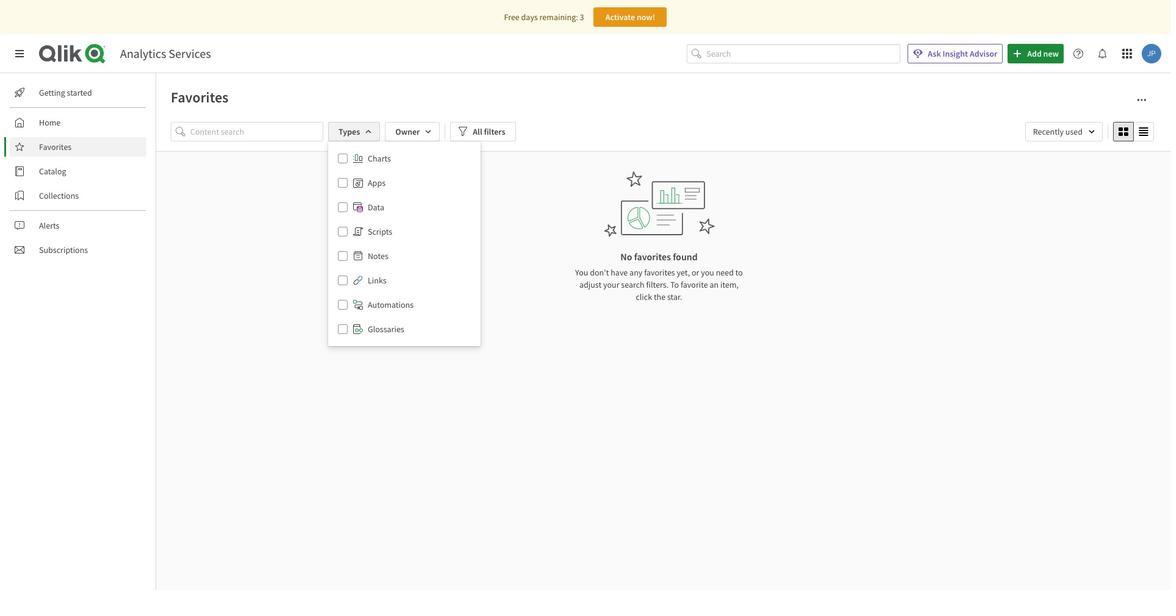 Task type: vqa. For each thing, say whether or not it's contained in the screenshot.
new
yes



Task type: describe. For each thing, give the bounding box(es) containing it.
analytics
[[120, 46, 166, 61]]

3
[[580, 12, 584, 23]]

services
[[169, 46, 211, 61]]

types
[[339, 126, 360, 137]]

Content search text field
[[190, 122, 323, 142]]

recently used
[[1034, 126, 1083, 137]]

free days remaining: 3
[[504, 12, 584, 23]]

james peterson image
[[1142, 44, 1162, 63]]

star.
[[668, 292, 683, 303]]

the
[[654, 292, 666, 303]]

collections
[[39, 190, 79, 201]]

scripts
[[368, 226, 392, 237]]

1 vertical spatial favorites
[[644, 267, 675, 278]]

started
[[67, 87, 92, 98]]

favorites link
[[10, 137, 146, 157]]

all filters button
[[451, 122, 516, 142]]

links
[[368, 275, 387, 286]]

free
[[504, 12, 520, 23]]

adjust
[[580, 279, 602, 290]]

add
[[1028, 48, 1042, 59]]

you
[[575, 267, 588, 278]]

collections link
[[10, 186, 146, 206]]

all
[[473, 126, 483, 137]]

advisor
[[970, 48, 998, 59]]

analytics services element
[[120, 46, 211, 61]]

your
[[603, 279, 620, 290]]

add new
[[1028, 48, 1059, 59]]

catalog link
[[10, 162, 146, 181]]

to
[[736, 267, 743, 278]]

data
[[368, 202, 384, 213]]

or
[[692, 267, 700, 278]]

activate now! link
[[594, 7, 667, 27]]

ask
[[928, 48, 941, 59]]

Search text field
[[707, 44, 901, 64]]

analytics services
[[120, 46, 211, 61]]

insight
[[943, 48, 968, 59]]

need
[[716, 267, 734, 278]]

you
[[701, 267, 714, 278]]

used
[[1066, 126, 1083, 137]]

new
[[1044, 48, 1059, 59]]

alerts
[[39, 220, 59, 231]]

click
[[636, 292, 652, 303]]

1 horizontal spatial favorites
[[171, 88, 229, 107]]

home
[[39, 117, 61, 128]]

no favorites found you don't have any favorites yet, or you need to adjust your search filters. to favorite an item, click the star.
[[575, 251, 743, 303]]

owner button
[[385, 122, 440, 142]]



Task type: locate. For each thing, give the bounding box(es) containing it.
ask insight advisor button
[[908, 44, 1003, 63]]

notes
[[368, 251, 389, 262]]

favorites up catalog
[[39, 142, 72, 153]]

catalog
[[39, 166, 66, 177]]

remaining:
[[540, 12, 578, 23]]

home link
[[10, 113, 146, 132]]

charts
[[368, 153, 391, 164]]

getting started
[[39, 87, 92, 98]]

item,
[[721, 279, 739, 290]]

now!
[[637, 12, 656, 23]]

0 vertical spatial favorites
[[171, 88, 229, 107]]

ask insight advisor
[[928, 48, 998, 59]]

filters region
[[171, 120, 1157, 347]]

days
[[521, 12, 538, 23]]

more actions image
[[1137, 95, 1147, 105]]

subscriptions
[[39, 245, 88, 256]]

getting started link
[[10, 83, 146, 103]]

close sidebar menu image
[[15, 49, 24, 59]]

switch view group
[[1114, 122, 1155, 142]]

searchbar element
[[687, 44, 901, 64]]

Recently used field
[[1026, 122, 1103, 142]]

activate now!
[[606, 12, 656, 23]]

navigation pane element
[[0, 78, 156, 265]]

0 horizontal spatial favorites
[[39, 142, 72, 153]]

to
[[671, 279, 679, 290]]

favorites up any
[[634, 251, 671, 263]]

subscriptions link
[[10, 240, 146, 260]]

no
[[621, 251, 632, 263]]

recently
[[1034, 126, 1064, 137]]

favorite
[[681, 279, 708, 290]]

add new button
[[1008, 44, 1064, 63]]

automations
[[368, 300, 414, 311]]

alerts link
[[10, 216, 146, 236]]

types button
[[328, 122, 380, 142]]

apps
[[368, 178, 386, 189]]

favorites
[[171, 88, 229, 107], [39, 142, 72, 153]]

don't
[[590, 267, 609, 278]]

search
[[621, 279, 645, 290]]

any
[[630, 267, 643, 278]]

favorites down "services"
[[171, 88, 229, 107]]

glossaries
[[368, 324, 404, 335]]

favorites inside 'link'
[[39, 142, 72, 153]]

found
[[673, 251, 698, 263]]

filters
[[484, 126, 506, 137]]

filters.
[[647, 279, 669, 290]]

activate
[[606, 12, 635, 23]]

0 vertical spatial favorites
[[634, 251, 671, 263]]

have
[[611, 267, 628, 278]]

favorites up filters.
[[644, 267, 675, 278]]

owner
[[396, 126, 420, 137]]

an
[[710, 279, 719, 290]]

getting
[[39, 87, 65, 98]]

yet,
[[677, 267, 690, 278]]

favorites
[[634, 251, 671, 263], [644, 267, 675, 278]]

1 vertical spatial favorites
[[39, 142, 72, 153]]

all filters
[[473, 126, 506, 137]]



